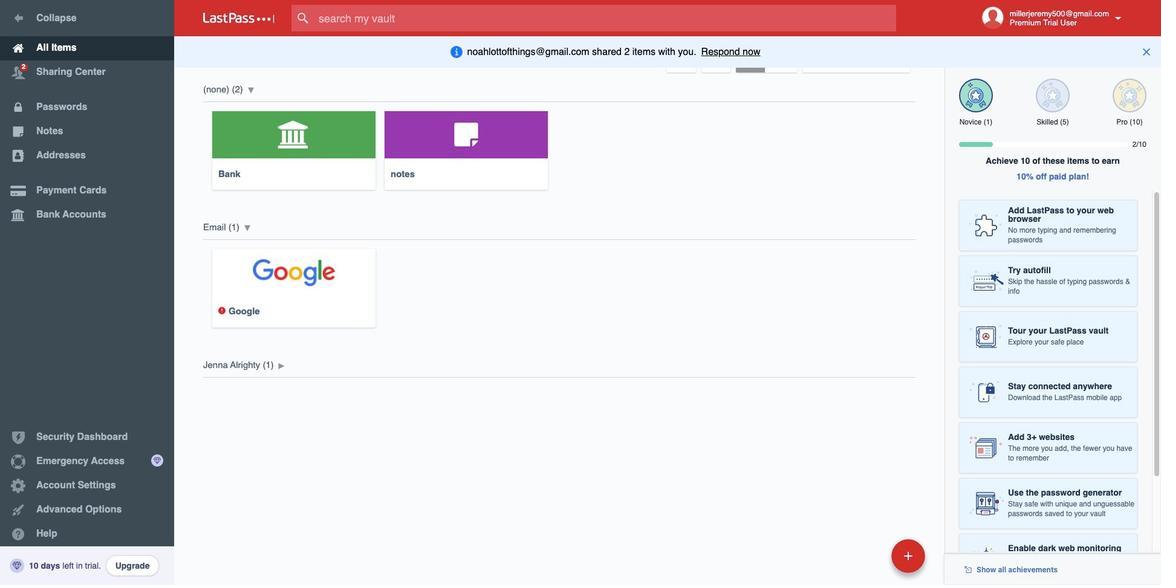 Task type: locate. For each thing, give the bounding box(es) containing it.
lastpass image
[[203, 13, 275, 24]]

new item element
[[809, 539, 930, 574]]

main navigation navigation
[[0, 0, 174, 586]]



Task type: describe. For each thing, give the bounding box(es) containing it.
search my vault text field
[[292, 5, 920, 31]]

Search search field
[[292, 5, 920, 31]]

vault options navigation
[[174, 36, 945, 73]]

new item navigation
[[809, 536, 933, 586]]



